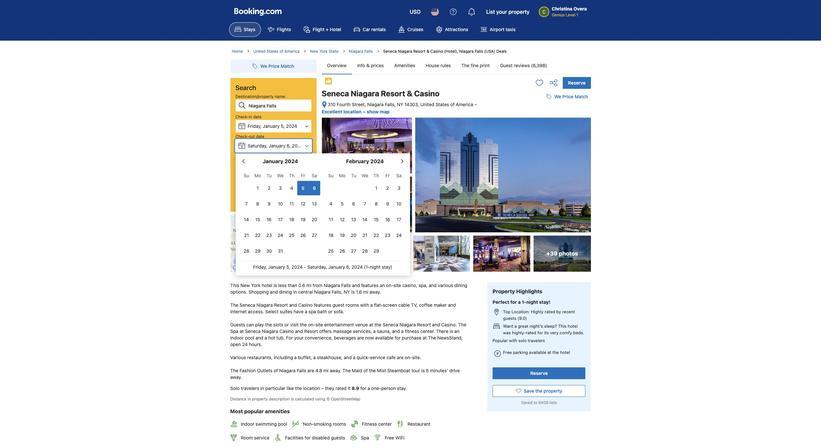 Task type: locate. For each thing, give the bounding box(es) containing it.
name:
[[275, 94, 286, 99]]

1 for january 2024
[[257, 185, 259, 191]]

su for february
[[329, 173, 334, 178]]

28 inside option
[[363, 248, 368, 254]]

rooms right smoking
[[333, 422, 346, 427]]

17 for 17 option
[[397, 217, 402, 222]]

1 vertical spatial 25
[[329, 248, 334, 254]]

2 21 from the left
[[363, 233, 368, 238]]

new left state
[[310, 49, 319, 54]]

1 horizontal spatial 9
[[387, 201, 389, 207]]

12 February 2024 checkbox
[[337, 213, 348, 227]]

1 horizontal spatial features
[[362, 283, 379, 288]]

0 horizontal spatial guests
[[331, 435, 346, 441]]

0 vertical spatial states
[[267, 49, 279, 54]]

16 inside option
[[386, 217, 391, 222]]

2 9 from the left
[[387, 201, 389, 207]]

1 vertical spatial york
[[251, 283, 261, 288]]

6 right 5 january 2024 option
[[313, 185, 316, 191]]

12 for 12 february 2024 option
[[340, 217, 345, 222]]

12 inside option
[[301, 201, 306, 207]]

5
[[241, 125, 243, 129], [302, 185, 305, 191], [341, 201, 344, 207], [426, 368, 429, 374]]

0 vertical spatial friday,
[[248, 123, 262, 129]]

0 horizontal spatial away.
[[231, 375, 242, 380]]

2 10 from the left
[[397, 201, 402, 207]]

map inside 310 fourth street, niagara falls, ny 14303, united states of america – excellent location – show map
[[380, 109, 390, 114]]

niagara down perfect
[[539, 155, 554, 161]]

2 29 from the left
[[374, 248, 379, 254]]

14 inside option
[[244, 217, 249, 222]]

22 inside checkbox
[[255, 233, 261, 238]]

22 for 22 checkbox
[[255, 233, 261, 238]]

0 horizontal spatial 3
[[279, 185, 282, 191]]

0 horizontal spatial 27
[[312, 233, 317, 238]]

resort up amenities
[[414, 49, 426, 54]]

overa
[[574, 6, 587, 11]]

1 horizontal spatial united
[[421, 102, 435, 107]]

0 vertical spatial was
[[524, 145, 532, 150]]

service left cafe
[[370, 355, 386, 361]]

property for in
[[252, 397, 268, 402]]

0 vertical spatial reviews
[[514, 63, 530, 68]]

2 horizontal spatial rated
[[545, 309, 556, 315]]

match inside 'search' section
[[281, 63, 295, 69]]

in down 'than'
[[294, 289, 297, 295]]

is left 1.6
[[352, 289, 355, 295]]

5, left -
[[287, 264, 291, 270]]

guests down top
[[504, 316, 517, 321]]

2 3 from the left
[[398, 185, 401, 191]]

1 inside 'checkbox'
[[257, 185, 259, 191]]

0 vertical spatial pool
[[245, 335, 254, 341]]

23 January 2024 checkbox
[[264, 228, 275, 243]]

united right home
[[254, 49, 266, 54]]

+
[[326, 27, 329, 32]]

center.
[[421, 329, 435, 334]]

0 horizontal spatial falls,
[[332, 289, 343, 295]]

a up now at the bottom of page
[[374, 329, 376, 334]]

9 February 2024 checkbox
[[382, 197, 394, 211]]

attractions link
[[431, 22, 474, 37]]

0 horizontal spatial &
[[367, 63, 370, 68]]

4 left 5 checkbox
[[330, 201, 333, 207]]

1 21 from the left
[[244, 233, 249, 238]]

room down indoor
[[241, 435, 253, 441]]

28 for 28 january 2024 option
[[244, 248, 249, 254]]

1 horizontal spatial service
[[370, 355, 386, 361]]

21
[[244, 233, 249, 238], [363, 233, 368, 238]]

1 vertical spatial price
[[563, 94, 574, 99]]

5, for friday, january 5, 2024
[[281, 123, 285, 129]]

0 vertical spatial this
[[231, 283, 239, 288]]

sa for february 2024
[[397, 173, 402, 178]]

was inside room was perfect for our 2 night stay.  location of hotel is good to attractions in niagara falls usa and canada.
[[524, 145, 532, 150]]

2 8 from the left
[[375, 201, 378, 207]]

17 inside checkbox
[[278, 217, 283, 222]]

match
[[281, 63, 295, 69], [575, 94, 589, 99]]

2 15 from the left
[[374, 217, 379, 222]]

1- left stay
[[236, 154, 239, 159]]

states right the 14303,
[[436, 102, 450, 107]]

fine
[[471, 63, 479, 68]]

offers
[[320, 329, 332, 334]]

guest
[[501, 63, 513, 68]]

february
[[346, 158, 370, 164]]

is left less
[[274, 283, 277, 288]]

united inside 310 fourth street, niagara falls, ny 14303, united states of america – excellent location – show map
[[421, 102, 435, 107]]

th up 1 february 2024 option at the left of the page
[[374, 173, 379, 178]]

20 February 2024 checkbox
[[348, 228, 360, 243]]

free
[[504, 350, 512, 355], [385, 435, 395, 441]]

want
[[504, 324, 514, 329]]

or right bath
[[328, 309, 333, 315]]

your right list
[[497, 9, 508, 15]]

0 vertical spatial 25
[[289, 233, 295, 238]]

is right tour
[[422, 368, 425, 374]]

1 inside option
[[376, 185, 378, 191]]

for
[[549, 145, 554, 150], [511, 300, 517, 305], [538, 330, 544, 336], [395, 335, 401, 341], [361, 386, 367, 391], [305, 435, 311, 441]]

2 fr from the left
[[386, 173, 390, 178]]

0 horizontal spatial map
[[279, 247, 289, 252]]

perfect
[[493, 300, 510, 305]]

house rules link
[[421, 57, 457, 74]]

stays link
[[229, 22, 261, 37]]

mo for january
[[255, 173, 261, 178]]

12 inside option
[[340, 217, 345, 222]]

1 horizontal spatial map
[[380, 109, 390, 114]]

0 vertical spatial 6
[[241, 145, 243, 149]]

5, for friday, january 5, 2024 - saturday, january 6, 2024 (1-night stay)
[[287, 264, 291, 270]]

14 inside checkbox
[[363, 217, 368, 222]]

1 grid from the left
[[241, 169, 320, 259]]

january for friday, january 5, 2024 - saturday, january 6, 2024 (1-night stay)
[[269, 264, 285, 270]]

1 horizontal spatial 28
[[363, 248, 368, 254]]

0 horizontal spatial –
[[321, 386, 324, 391]]

at right venue
[[370, 322, 374, 328]]

1 8 from the left
[[257, 201, 259, 207]]

1 vertical spatial we price match
[[555, 94, 589, 99]]

ny
[[397, 102, 404, 107], [344, 289, 350, 295]]

search section
[[228, 54, 410, 276]]

0 horizontal spatial 11
[[290, 201, 294, 207]]

18 left 19 option
[[329, 233, 334, 238]]

2 check- from the top
[[236, 134, 249, 139]]

click to open map view image
[[322, 101, 327, 109]]

0 vertical spatial are
[[358, 335, 364, 341]]

+39
[[547, 250, 558, 257]]

28 January 2024 checkbox
[[241, 244, 252, 259]]

and inside room was perfect for our 2 night stay.  location of hotel is good to attractions in niagara falls usa and canada.
[[511, 160, 519, 166]]

7 January 2024 checkbox
[[241, 197, 252, 211]]

united states of america
[[254, 49, 300, 54], [538, 184, 584, 189]]

in inside "this new york hotel is less than 0.6 mi from niagara falls and features an on-site casino, spa, and various dining options. shopping and dining in central niagara falls, ny is 1.6 mi away. the seneca niagara resort and casino features guest rooms with a flat-screen cable tv, coffee maker and internet access. select suites have a spa bath or sofa. guests can play the slots or visit the on-site entertainment venue at the seneca niagara resort and casino. the spa at seneca niagara casino and resort offers massage services, a sauna, and a fitness center. there is an indoor pool and a hot tub. for your convenience, beverages are now available for purchase at the newsstand, open 24 hours. various restaurants, including a buffet, a steakhouse, and a quick-service cafe are on-site. the fashion outlets of niagara falls are 4.8 mi away. the maid of the mist steamboat tour is 5 minutes' drive away."
[[294, 289, 297, 295]]

21 for 21 checkbox
[[363, 233, 368, 238]]

0 horizontal spatial was
[[504, 330, 511, 336]]

2 inside option
[[268, 185, 271, 191]]

1 fr from the left
[[301, 173, 306, 178]]

(9.0)
[[518, 316, 528, 321]]

guests
[[504, 316, 517, 321], [331, 435, 346, 441]]

hotel inside want a great night's sleep? this hotel was highly-rated for its very comfy beds.
[[568, 324, 578, 329]]

15 for 15 january 2024 option
[[256, 217, 260, 222]]

for left our
[[549, 145, 554, 150]]

17 inside option
[[397, 217, 402, 222]]

save the property button
[[493, 386, 586, 397]]

1 10 from the left
[[278, 201, 283, 207]]

niagara right from
[[324, 283, 340, 288]]

check- up check-out date
[[236, 115, 249, 119]]

hotel up shopping
[[262, 283, 273, 288]]

0 horizontal spatial 4
[[291, 185, 293, 191]]

10 right 9 january 2024 checkbox
[[278, 201, 283, 207]]

2 grid from the left
[[326, 169, 405, 259]]

venue
[[356, 322, 368, 328]]

1 horizontal spatial 4
[[330, 201, 333, 207]]

1 vertical spatial site
[[316, 322, 323, 328]]

fr up the 2 checkbox
[[386, 173, 390, 178]]

attractions
[[511, 155, 533, 161]]

27 for 27 option on the left bottom of page
[[312, 233, 317, 238]]

reviews
[[514, 63, 530, 68], [558, 131, 572, 136]]

17
[[278, 217, 283, 222], [397, 217, 402, 222]]

0 vertical spatial we price match
[[261, 63, 295, 69]]

0 horizontal spatial america
[[285, 49, 300, 54]]

11 inside option
[[329, 217, 333, 222]]

1 horizontal spatial america
[[456, 102, 474, 107]]

29 for 29 january 2024 option
[[255, 248, 261, 254]]

1 horizontal spatial 6,
[[347, 264, 351, 270]]

25 for "25 january 2024" option
[[289, 233, 295, 238]]

13 February 2024 checkbox
[[348, 213, 360, 227]]

29 inside option
[[255, 248, 261, 254]]

2 7 from the left
[[364, 201, 367, 207]]

1 15 from the left
[[256, 217, 260, 222]]

casino
[[431, 49, 444, 54], [415, 89, 440, 98], [299, 303, 313, 308], [280, 329, 294, 334]]

features up 1.6
[[362, 283, 379, 288]]

10 for 10 january 2024 checkbox
[[278, 201, 283, 207]]

a
[[519, 300, 521, 305], [371, 303, 373, 308], [305, 309, 308, 315], [515, 324, 517, 329], [374, 329, 376, 334], [402, 329, 404, 334], [265, 335, 267, 341], [295, 355, 297, 361], [314, 355, 316, 361], [353, 355, 356, 361], [368, 386, 370, 391]]

0 vertical spatial location
[[344, 109, 362, 114]]

0 vertical spatial 19
[[301, 217, 306, 222]]

your
[[497, 9, 508, 15], [294, 335, 304, 341]]

23 for 23 option
[[385, 233, 391, 238]]

property up taxis
[[509, 9, 530, 15]]

now
[[366, 335, 374, 341]]

6409
[[539, 401, 549, 406]]

scored 8.5 element
[[574, 125, 585, 136]]

5 February 2024 checkbox
[[337, 197, 348, 211]]

indoor swimming pool
[[241, 422, 288, 427]]

2 vertical spatial on-
[[405, 355, 413, 361]]

22 for 22 february 2024 option
[[374, 233, 379, 238]]

calculated
[[295, 397, 314, 402]]

1 vertical spatial 19
[[340, 233, 345, 238]]

28 left 29 february 2024 checkbox
[[363, 248, 368, 254]]

6 cell
[[309, 180, 320, 196]]

1 horizontal spatial price
[[563, 94, 574, 99]]

new inside "this new york hotel is less than 0.6 mi from niagara falls and features an on-site casino, spa, and various dining options. shopping and dining in central niagara falls, ny is 1.6 mi away. the seneca niagara resort and casino features guest rooms with a flat-screen cable tv, coffee maker and internet access. select suites have a spa bath or sofa. guests can play the slots or visit the on-site entertainment venue at the seneca niagara resort and casino. the spa at seneca niagara casino and resort offers massage services, a sauna, and a fitness center. there is an indoor pool and a hot tub. for your convenience, beverages are now available for purchase at the newsstand, open 24 hours. various restaurants, including a buffet, a steakhouse, and a quick-service cafe are on-site. the fashion outlets of niagara falls are 4.8 mi away. the maid of the mist steamboat tour is 5 minutes' drive away."
[[241, 283, 250, 288]]

and right 'sauna,' on the left bottom
[[392, 329, 400, 334]]

at down center. at the right of page
[[423, 335, 427, 341]]

price down united states of america link in the top of the page
[[269, 63, 280, 69]]

4 January 2024 checkbox
[[286, 181, 298, 196]]

0 vertical spatial date
[[254, 115, 262, 119]]

location up calculated
[[303, 386, 320, 391]]

14 for 14 january 2024 option
[[244, 217, 249, 222]]

1 mo from the left
[[255, 173, 261, 178]]

15 for 15 'option'
[[374, 217, 379, 222]]

25 January 2024 checkbox
[[286, 228, 298, 243]]

good
[[559, 125, 572, 131]]

25 February 2024 checkbox
[[326, 244, 337, 259]]

7 inside checkbox
[[245, 201, 248, 207]]

3 right the 2 checkbox
[[398, 185, 401, 191]]

20 inside option
[[312, 217, 318, 222]]

11 inside option
[[290, 201, 294, 207]]

20
[[312, 217, 318, 222], [351, 233, 357, 238]]

screen
[[383, 303, 398, 308]]

2 16 from the left
[[386, 217, 391, 222]]

6 for 6 february 2024 checkbox
[[353, 201, 355, 207]]

1 horizontal spatial 14
[[363, 217, 368, 222]]

openstreetmap
[[331, 397, 361, 402]]

24 inside checkbox
[[397, 233, 402, 238]]

dining right various
[[455, 283, 468, 288]]

25 inside 25 february 2024 checkbox
[[329, 248, 334, 254]]

2 mo from the left
[[339, 173, 346, 178]]

4 for 4 february 2024 option
[[330, 201, 333, 207]]

seneca niagara resort & casino (hotel), niagara falls (usa) deals link
[[384, 49, 507, 54]]

hotel inside room was perfect for our 2 night stay.  location of hotel is good to attractions in niagara falls usa and canada.
[[545, 150, 555, 155]]

we price match down united states of america link in the top of the page
[[261, 63, 295, 69]]

falls, inside "this new york hotel is less than 0.6 mi from niagara falls and features an on-site casino, spa, and various dining options. shopping and dining in central niagara falls, ny is 1.6 mi away. the seneca niagara resort and casino features guest rooms with a flat-screen cable tv, coffee maker and internet access. select suites have a spa bath or sofa. guests can play the slots or visit the on-site entertainment venue at the seneca niagara resort and casino. the spa at seneca niagara casino and resort offers massage services, a sauna, and a fitness center. there is an indoor pool and a hot tub. for your convenience, beverages are now available for purchase at the newsstand, open 24 hours. various restaurants, including a buffet, a steakhouse, and a quick-service cafe are on-site. the fashion outlets of niagara falls are 4.8 mi away. the maid of the mist steamboat tour is 5 minutes' drive away."
[[332, 289, 343, 295]]

26 for "26 january 2024" checkbox
[[301, 233, 306, 238]]

your inside "this new york hotel is less than 0.6 mi from niagara falls and features an on-site casino, spa, and various dining options. shopping and dining in central niagara falls, ny is 1.6 mi away. the seneca niagara resort and casino features guest rooms with a flat-screen cable tv, coffee maker and internet access. select suites have a spa bath or sofa. guests can play the slots or visit the on-site entertainment venue at the seneca niagara resort and casino. the spa at seneca niagara casino and resort offers massage services, a sauna, and a fitness center. there is an indoor pool and a hot tub. for your convenience, beverages are now available for purchase at the newsstand, open 24 hours. various restaurants, including a buffet, a steakhouse, and a quick-service cafe are on-site. the fashion outlets of niagara falls are 4.8 mi away. the maid of the mist steamboat tour is 5 minutes' drive away."
[[294, 335, 304, 341]]

7
[[245, 201, 248, 207], [364, 201, 367, 207]]

27 right 26 february 2024 option
[[351, 248, 357, 254]]

booking.com image
[[234, 8, 282, 16]]

1 14 from the left
[[244, 217, 249, 222]]

0 vertical spatial with
[[361, 303, 369, 308]]

2 horizontal spatial 2
[[563, 145, 566, 150]]

and left "quick-"
[[344, 355, 352, 361]]

map right show
[[380, 109, 390, 114]]

drive
[[450, 368, 460, 374]]

1 horizontal spatial this
[[559, 324, 567, 329]]

york inside 'new york state' link
[[320, 49, 328, 54]]

5 inside option
[[302, 185, 305, 191]]

check-out date
[[236, 134, 265, 139]]

we price match inside 'search' section
[[261, 63, 295, 69]]

stay)
[[382, 264, 393, 270]]

24 right 23 option
[[397, 233, 402, 238]]

24 for 24 checkbox
[[397, 233, 402, 238]]

13 right 12 february 2024 option
[[352, 217, 356, 222]]

1 vertical spatial –
[[363, 109, 366, 114]]

0 vertical spatial property
[[509, 9, 530, 15]]

18 for "18 january 2024" checkbox
[[290, 217, 295, 222]]

15 right 14 february 2024 checkbox
[[374, 217, 379, 222]]

21 for the 21 january 2024 option
[[244, 233, 249, 238]]

cruises
[[408, 27, 424, 32]]

niagara inside room was perfect for our 2 night stay.  location of hotel is good to attractions in niagara falls usa and canada.
[[539, 155, 554, 161]]

1 vertical spatial an
[[455, 329, 460, 334]]

15 inside 'option'
[[374, 217, 379, 222]]

2 17 from the left
[[397, 217, 402, 222]]

1 vertical spatial was
[[504, 330, 511, 336]]

steakhouse,
[[317, 355, 343, 361]]

tu for february
[[351, 173, 357, 178]]

rooms inside "this new york hotel is less than 0.6 mi from niagara falls and features an on-site casino, spa, and various dining options. shopping and dining in central niagara falls, ny is 1.6 mi away. the seneca niagara resort and casino features guest rooms with a flat-screen cable tv, coffee maker and internet access. select suites have a spa bath or sofa. guests can play the slots or visit the on-site entertainment venue at the seneca niagara resort and casino. the spa at seneca niagara casino and resort offers massage services, a sauna, and a fitness center. there is an indoor pool and a hot tub. for your convenience, beverages are now available for purchase at the newsstand, open 24 hours. various restaurants, including a buffet, a steakhouse, and a quick-service cafe are on-site. the fashion outlets of niagara falls are 4.8 mi away. the maid of the mist steamboat tour is 5 minutes' drive away."
[[346, 303, 359, 308]]

2024 up january 2024
[[292, 143, 303, 149]]

22 February 2024 checkbox
[[371, 228, 382, 243]]

on
[[273, 247, 278, 252]]

4 inside checkbox
[[291, 185, 293, 191]]

grid for february
[[326, 169, 405, 259]]

our
[[555, 145, 562, 150]]

18 right 17 january 2024 checkbox
[[290, 217, 295, 222]]

an
[[380, 283, 385, 288], [455, 329, 460, 334]]

popular with solo travelers
[[493, 338, 546, 343]]

23 right 22 february 2024 option
[[385, 233, 391, 238]]

service inside "this new york hotel is less than 0.6 mi from niagara falls and features an on-site casino, spa, and various dining options. shopping and dining in central niagara falls, ny is 1.6 mi away. the seneca niagara resort and casino features guest rooms with a flat-screen cable tv, coffee maker and internet access. select suites have a spa bath or sofa. guests can play the slots or visit the on-site entertainment venue at the seneca niagara resort and casino. the spa at seneca niagara casino and resort offers massage services, a sauna, and a fitness center. there is an indoor pool and a hot tub. for your convenience, beverages are now available for purchase at the newsstand, open 24 hours. various restaurants, including a buffet, a steakhouse, and a quick-service cafe are on-site. the fashion outlets of niagara falls are 4.8 mi away. the maid of the mist steamboat tour is 5 minutes' drive away."
[[370, 355, 386, 361]]

features up bath
[[314, 303, 332, 308]]

16 inside checkbox
[[267, 217, 272, 222]]

1 February 2024 checkbox
[[371, 181, 382, 196]]

27 January 2024 checkbox
[[309, 228, 320, 243]]

your right for
[[294, 335, 304, 341]]

2 horizontal spatial on-
[[405, 355, 413, 361]]

excellent down the donna
[[509, 202, 529, 207]]

check-
[[236, 115, 249, 119], [236, 134, 249, 139]]

in inside 'search' section
[[249, 115, 252, 119]]

0 vertical spatial rated
[[545, 309, 556, 315]]

1 vertical spatial united states of america
[[538, 184, 584, 189]]

27 inside 27 february 2024 'option'
[[351, 248, 357, 254]]

2 February 2024 checkbox
[[382, 181, 394, 196]]

6 February 2024 checkbox
[[348, 197, 360, 211]]

2 for february 2024
[[387, 185, 389, 191]]

1 horizontal spatial 6
[[313, 185, 316, 191]]

26 left 27 february 2024 'option'
[[340, 248, 345, 254]]

attractions
[[445, 27, 469, 32]]

are right cafe
[[397, 355, 404, 361]]

solo travelers in particular like the location – they rated it 8.9 for a one-person stay.
[[231, 386, 407, 391]]

mo
[[255, 173, 261, 178], [339, 173, 346, 178]]

1 vertical spatial states
[[436, 102, 450, 107]]

& for seneca niagara resort & casino
[[407, 89, 413, 98]]

description
[[269, 397, 290, 402]]

is inside room was perfect for our 2 night stay.  location of hotel is good to attractions in niagara falls usa and canada.
[[556, 150, 559, 155]]

27 right "26 january 2024" checkbox
[[312, 233, 317, 238]]

1 9 from the left
[[268, 201, 271, 207]]

19
[[301, 217, 306, 222], [340, 233, 345, 238]]

1 sa from the left
[[312, 173, 317, 178]]

states down flights link
[[267, 49, 279, 54]]

0 vertical spatial or
[[328, 309, 333, 315]]

6 inside checkbox
[[313, 185, 316, 191]]

previous image
[[504, 157, 508, 160]]

york left state
[[320, 49, 328, 54]]

0 horizontal spatial service
[[254, 435, 270, 441]]

reviews right the guest
[[514, 63, 530, 68]]

21 inside checkbox
[[363, 233, 368, 238]]

13 for 13 february 2024 checkbox
[[352, 217, 356, 222]]

2 January 2024 checkbox
[[264, 181, 275, 196]]

1 7 from the left
[[245, 201, 248, 207]]

0 horizontal spatial we price match button
[[250, 60, 297, 72]]

the up internet
[[231, 303, 239, 308]]

1 vertical spatial service
[[254, 435, 270, 441]]

6 inside checkbox
[[353, 201, 355, 207]]

york up shopping
[[251, 283, 261, 288]]

including
[[274, 355, 293, 361]]

1 horizontal spatial stay.
[[511, 150, 521, 155]]

0 vertical spatial 5,
[[281, 123, 285, 129]]

5 right 4 january 2024 checkbox
[[302, 185, 305, 191]]

28 inside option
[[244, 248, 249, 254]]

2 tu from the left
[[351, 173, 357, 178]]

1 horizontal spatial 22
[[374, 233, 379, 238]]

10 inside option
[[397, 201, 402, 207]]

property inside dropdown button
[[544, 389, 563, 394]]

25 inside "25 january 2024" option
[[289, 233, 295, 238]]

rated inside top location: highly rated by recent guests (9.0)
[[545, 309, 556, 315]]

the left maid
[[343, 368, 351, 374]]

falls, up guest
[[332, 289, 343, 295]]

for left its
[[538, 330, 544, 336]]

reviews inside very good 6,398 reviews
[[558, 131, 572, 136]]

1 th from the left
[[289, 173, 295, 178]]

th for january 2024
[[289, 173, 295, 178]]

21 left 22 checkbox
[[244, 233, 249, 238]]

1 vertical spatial reserve button
[[493, 368, 586, 380]]

2 left 3 january 2024 checkbox
[[268, 185, 271, 191]]

0 horizontal spatial 20
[[312, 217, 318, 222]]

indoor
[[231, 335, 244, 341]]

mi right 4.8
[[324, 368, 329, 374]]

0 horizontal spatial features
[[314, 303, 332, 308]]

fr for february 2024
[[386, 173, 390, 178]]

january down 31 january 2024 checkbox
[[269, 264, 285, 270]]

house
[[426, 63, 440, 68]]

we down february 2024
[[362, 173, 369, 178]]

17 right the 16 checkbox
[[278, 217, 283, 222]]

1 17 from the left
[[278, 217, 283, 222]]

30 January 2024 checkbox
[[264, 244, 275, 259]]

one-
[[372, 386, 382, 391]]

for right 8.9
[[361, 386, 367, 391]]

18 February 2024 checkbox
[[326, 228, 337, 243]]

0 vertical spatial spa
[[231, 329, 239, 334]]

1 vertical spatial united
[[421, 102, 435, 107]]

1 horizontal spatial free
[[504, 350, 512, 355]]

excellent location!
[[509, 202, 550, 207]]

5 cell
[[298, 180, 309, 196]]

niagara falls link
[[349, 49, 373, 54]]

parking
[[514, 350, 528, 355]]

flight + hotel
[[313, 27, 341, 32]]

1 su from the left
[[244, 173, 249, 178]]

york
[[320, 49, 328, 54], [251, 283, 261, 288]]

29
[[255, 248, 261, 254], [374, 248, 379, 254]]

11 January 2024 checkbox
[[286, 197, 298, 211]]

and right the previous 'icon'
[[511, 160, 519, 166]]

2 sa from the left
[[397, 173, 402, 178]]

0 horizontal spatial dining
[[279, 289, 292, 295]]

0 vertical spatial york
[[320, 49, 328, 54]]

0 horizontal spatial 18
[[290, 217, 295, 222]]

0 horizontal spatial 22
[[255, 233, 261, 238]]

2 14 from the left
[[363, 217, 368, 222]]

8 for 8 february 2024 option
[[375, 201, 378, 207]]

location inside 310 fourth street, niagara falls, ny 14303, united states of america – excellent location – show map
[[344, 109, 362, 114]]

18 inside option
[[329, 233, 334, 238]]

2 horizontal spatial 1
[[577, 12, 579, 17]]

1 29 from the left
[[255, 248, 261, 254]]

2 su from the left
[[329, 173, 334, 178]]

property highlights
[[493, 289, 543, 295]]

state
[[329, 49, 339, 54]]

tu up 2 option
[[267, 173, 272, 178]]

28
[[244, 248, 249, 254], [363, 248, 368, 254]]

available right parking
[[530, 350, 547, 355]]

niagara inside 310 fourth street, niagara falls, ny 14303, united states of america – excellent location – show map
[[368, 102, 384, 107]]

0 vertical spatial check-
[[236, 115, 249, 119]]

away. down steakhouse,
[[330, 368, 342, 374]]

2 22 from the left
[[374, 233, 379, 238]]

26 inside 26 february 2024 option
[[340, 248, 345, 254]]

13 for 13 january 2024 checkbox
[[312, 201, 317, 207]]

2 23 from the left
[[385, 233, 391, 238]]

8 inside checkbox
[[257, 201, 259, 207]]

room inside room was perfect for our 2 night stay.  location of hotel is good to attractions in niagara falls usa and canada.
[[511, 145, 523, 150]]

rated inside want a great night's sleep? this hotel was highly-rated for its very comfy beds.
[[526, 330, 537, 336]]

spa,
[[419, 283, 428, 288]]

stay.
[[511, 150, 521, 155], [397, 386, 407, 391]]

0 horizontal spatial price
[[269, 63, 280, 69]]

a right the buffet, at the bottom of page
[[314, 355, 316, 361]]

14 February 2024 checkbox
[[360, 213, 371, 227]]

8
[[257, 201, 259, 207], [375, 201, 378, 207]]

1 horizontal spatial location
[[344, 109, 362, 114]]

this up comfy
[[559, 324, 567, 329]]

1 check- from the top
[[236, 115, 249, 119]]

save
[[524, 389, 535, 394]]

7 inside checkbox
[[364, 201, 367, 207]]

1 inside christina overa genius level 1
[[577, 12, 579, 17]]

22 inside option
[[374, 233, 379, 238]]

2 th from the left
[[374, 173, 379, 178]]

seneca niagara resort & casino
[[322, 89, 440, 98]]

0 vertical spatial 4
[[291, 185, 293, 191]]

9 right 8 january 2024 checkbox
[[268, 201, 271, 207]]

rated for solo travelers in particular like the location – they rated it 8.9 for a one-person stay.
[[336, 386, 347, 391]]

in
[[249, 115, 252, 119], [534, 155, 538, 161], [294, 289, 297, 295], [261, 386, 264, 391], [248, 397, 251, 402]]

5 inside "this new york hotel is less than 0.6 mi from niagara falls and features an on-site casino, spa, and various dining options. shopping and dining in central niagara falls, ny is 1.6 mi away. the seneca niagara resort and casino features guest rooms with a flat-screen cable tv, coffee maker and internet access. select suites have a spa bath or sofa. guests can play the slots or visit the on-site entertainment venue at the seneca niagara resort and casino. the spa at seneca niagara casino and resort offers massage services, a sauna, and a fitness center. there is an indoor pool and a hot tub. for your convenience, beverages are now available for purchase at the newsstand, open 24 hours. various restaurants, including a buffet, a steakhouse, and a quick-service cafe are on-site. the fashion outlets of niagara falls are 4.8 mi away. the maid of the mist steamboat tour is 5 minutes' drive away."
[[426, 368, 429, 374]]

1 horizontal spatial 24
[[278, 233, 283, 238]]

& up the 14303,
[[407, 89, 413, 98]]

1 vertical spatial date
[[256, 134, 265, 139]]

pool down amenities
[[278, 422, 288, 427]]

23 for 23 option in the left bottom of the page
[[267, 233, 272, 238]]

2 inside checkbox
[[387, 185, 389, 191]]

1 28 from the left
[[244, 248, 249, 254]]

amenities
[[395, 63, 416, 68]]

january for friday, january 5, 2024
[[263, 123, 280, 129]]

10 for 10 february 2024 option
[[397, 201, 402, 207]]

date
[[254, 115, 262, 119], [256, 134, 265, 139]]

property for your
[[509, 9, 530, 15]]

2024 right february
[[371, 158, 384, 164]]

0 vertical spatial united states of america
[[254, 49, 300, 54]]

8 inside option
[[375, 201, 378, 207]]

29 February 2024 checkbox
[[371, 244, 382, 259]]

1 vertical spatial check-
[[236, 134, 249, 139]]

service down indoor swimming pool
[[254, 435, 270, 441]]

and right maker
[[448, 303, 456, 308]]

the
[[265, 322, 272, 328], [300, 322, 307, 328], [375, 322, 382, 328], [553, 350, 559, 355], [369, 368, 376, 374], [295, 386, 302, 391], [536, 389, 543, 394]]

date right out
[[256, 134, 265, 139]]

niagara up show
[[368, 102, 384, 107]]

next image
[[586, 157, 589, 160]]

on- down 'spa'
[[308, 322, 316, 328]]

price up the good
[[563, 94, 574, 99]]

24 inside option
[[278, 233, 283, 238]]

16 for 16 option
[[386, 217, 391, 222]]

6 for 6 checkbox
[[313, 185, 316, 191]]

0 horizontal spatial 21
[[244, 233, 249, 238]]

fitness
[[405, 329, 420, 334]]

flight + hotel link
[[298, 22, 347, 37]]

friday, up out
[[248, 123, 262, 129]]

19 inside checkbox
[[301, 217, 306, 222]]

9.0
[[576, 202, 583, 207]]

20 inside checkbox
[[351, 233, 357, 238]]

to inside room was perfect for our 2 night stay.  location of hotel is good to attractions in niagara falls usa and canada.
[[572, 150, 576, 155]]

28 February 2024 checkbox
[[360, 244, 371, 259]]

15 inside option
[[256, 217, 260, 222]]

0 vertical spatial on-
[[386, 283, 394, 288]]

1 tu from the left
[[267, 173, 272, 178]]

top location: highly rated by recent guests (9.0)
[[504, 309, 576, 321]]

29 January 2024 checkbox
[[252, 244, 264, 259]]

23 February 2024 checkbox
[[382, 228, 394, 243]]

18 inside checkbox
[[290, 217, 295, 222]]

1 22 from the left
[[255, 233, 261, 238]]

0 vertical spatial away.
[[370, 289, 381, 295]]

christina overa genius level 1
[[552, 6, 587, 17]]

20 for 20 option
[[312, 217, 318, 222]]

0 horizontal spatial 10
[[278, 201, 283, 207]]

the left fashion
[[231, 368, 239, 374]]

fr for january 2024
[[301, 173, 306, 178]]

11 for 11 february 2024 option
[[329, 217, 333, 222]]

1 horizontal spatial mo
[[339, 173, 346, 178]]

19 inside option
[[340, 233, 345, 238]]

26 inside "26 january 2024" checkbox
[[301, 233, 306, 238]]

10 inside checkbox
[[278, 201, 283, 207]]

0 horizontal spatial 29
[[255, 248, 261, 254]]

for inside room was perfect for our 2 night stay.  location of hotel is good to attractions in niagara falls usa and canada.
[[549, 145, 554, 150]]

1 16 from the left
[[267, 217, 272, 222]]

1 23 from the left
[[267, 233, 272, 238]]

su for january
[[244, 173, 249, 178]]

19 for 19 checkbox
[[301, 217, 306, 222]]

2 28 from the left
[[363, 248, 368, 254]]

in left 'particular'
[[261, 386, 264, 391]]

0 horizontal spatial 2
[[268, 185, 271, 191]]

15 January 2024 checkbox
[[252, 213, 264, 227]]

31 January 2024 checkbox
[[275, 244, 286, 259]]

0 vertical spatial we price match button
[[250, 60, 297, 72]]

grid
[[241, 169, 320, 259], [326, 169, 405, 259]]

1 3 from the left
[[279, 185, 282, 191]]

2 horizontal spatial 6
[[353, 201, 355, 207]]

map inside 'search' section
[[279, 247, 289, 252]]

21 February 2024 checkbox
[[360, 228, 371, 243]]



Task type: describe. For each thing, give the bounding box(es) containing it.
2 vertical spatial –
[[321, 386, 324, 391]]

falls left (usa) at the right of the page
[[475, 49, 484, 54]]

sa for january 2024
[[312, 173, 317, 178]]

car rentals
[[363, 27, 386, 32]]

17 for 17 january 2024 checkbox
[[278, 217, 283, 222]]

12 January 2024 checkbox
[[298, 197, 309, 211]]

1 horizontal spatial with
[[509, 338, 518, 343]]

24 inside "this new york hotel is less than 0.6 mi from niagara falls and features an on-site casino, spa, and various dining options. shopping and dining in central niagara falls, ny is 1.6 mi away. the seneca niagara resort and casino features guest rooms with a flat-screen cable tv, coffee maker and internet access. select suites have a spa bath or sofa. guests can play the slots or visit the on-site entertainment venue at the seneca niagara resort and casino. the spa at seneca niagara casino and resort offers massage services, a sauna, and a fitness center. there is an indoor pool and a hot tub. for your convenience, beverages are now available for purchase at the newsstand, open 24 hours. various restaurants, including a buffet, a steakhouse, and a quick-service cafe are on-site. the fashion outlets of niagara falls are 4.8 mi away. the maid of the mist steamboat tour is 5 minutes' drive away."
[[242, 342, 248, 348]]

the right play
[[265, 322, 272, 328]]

Where are you going? field
[[246, 100, 312, 112]]

various
[[231, 355, 246, 361]]

and up hours.
[[256, 335, 264, 341]]

location!
[[531, 202, 550, 207]]

22 January 2024 checkbox
[[252, 228, 264, 243]]

reserve for the top reserve button
[[569, 80, 586, 86]]

a left flat-
[[371, 303, 373, 308]]

1 horizontal spatial pool
[[278, 422, 288, 427]]

0 vertical spatial your
[[497, 9, 508, 15]]

by
[[557, 309, 562, 315]]

at down its
[[548, 350, 552, 355]]

taxis
[[506, 27, 516, 32]]

0 vertical spatial reserve button
[[563, 77, 591, 89]]

mo for february
[[339, 173, 346, 178]]

0 vertical spatial america
[[285, 49, 300, 54]]

the right 'like'
[[295, 386, 302, 391]]

seneca up 'sauna,' on the left bottom
[[383, 322, 399, 328]]

indoor
[[241, 422, 255, 427]]

24 February 2024 checkbox
[[394, 228, 405, 243]]

a left 'spa'
[[305, 309, 308, 315]]

2 inside room was perfect for our 2 night stay.  location of hotel is good to attractions in niagara falls usa and canada.
[[563, 145, 566, 150]]

guests inside top location: highly rated by recent guests (9.0)
[[504, 316, 517, 321]]

0 horizontal spatial states
[[267, 49, 279, 54]]

suites
[[280, 309, 293, 315]]

out
[[249, 134, 255, 139]]

rentals
[[372, 27, 386, 32]]

casino up the 14303,
[[415, 89, 440, 98]]

1 vertical spatial rooms
[[333, 422, 346, 427]]

7 for 7 february 2024 checkbox
[[364, 201, 367, 207]]

17 January 2024 checkbox
[[275, 213, 286, 227]]

10 January 2024 checkbox
[[275, 197, 286, 211]]

steamboat
[[388, 368, 411, 374]]

9 January 2024 checkbox
[[264, 197, 275, 211]]

1.6
[[356, 289, 362, 295]]

24 for 24 option
[[278, 233, 283, 238]]

rated for want a great night's sleep? this hotel was highly-rated for its very comfy beds.
[[526, 330, 537, 336]]

resort up suites
[[274, 303, 288, 308]]

ny inside "this new york hotel is less than 0.6 mi from niagara falls and features an on-site casino, spa, and various dining options. shopping and dining in central niagara falls, ny is 1.6 mi away. the seneca niagara resort and casino features guest rooms with a flat-screen cable tv, coffee maker and internet access. select suites have a spa bath or sofa. guests can play the slots or visit the on-site entertainment venue at the seneca niagara resort and casino. the spa at seneca niagara casino and resort offers massage services, a sauna, and a fitness center. there is an indoor pool and a hot tub. for your convenience, beverages are now available for purchase at the newsstand, open 24 hours. various restaurants, including a buffet, a steakhouse, and a quick-service cafe are on-site. the fashion outlets of niagara falls are 4.8 mi away. the maid of the mist steamboat tour is 5 minutes' drive away."
[[344, 289, 350, 295]]

1 January 2024 checkbox
[[252, 181, 264, 196]]

0 horizontal spatial 6,
[[287, 143, 291, 149]]

room for room was perfect for our 2 night stay.  location of hotel is good to attractions in niagara falls usa and canada.
[[511, 145, 523, 150]]

12 for '12 january 2024' option
[[301, 201, 306, 207]]

2 vertical spatial mi
[[324, 368, 329, 374]]

restaurant
[[408, 422, 431, 427]]

ny inside 310 fourth street, niagara falls, ny 14303, united states of america – excellent location – show map
[[397, 102, 404, 107]]

niagara up fitness
[[400, 322, 416, 328]]

and up there
[[433, 322, 440, 328]]

25 for 25 february 2024 checkbox
[[329, 248, 334, 254]]

hotel inside "this new york hotel is less than 0.6 mi from niagara falls and features an on-site casino, spa, and various dining options. shopping and dining in central niagara falls, ny is 1.6 mi away. the seneca niagara resort and casino features guest rooms with a flat-screen cable tv, coffee maker and internet access. select suites have a spa bath or sofa. guests can play the slots or visit the on-site entertainment venue at the seneca niagara resort and casino. the spa at seneca niagara casino and resort offers massage services, a sauna, and a fitness center. there is an indoor pool and a hot tub. for your convenience, beverages are now available for purchase at the newsstand, open 24 hours. various restaurants, including a buffet, a steakhouse, and a quick-service cafe are on-site. the fashion outlets of niagara falls are 4.8 mi away. the maid of the mist steamboat tour is 5 minutes' drive away."
[[262, 283, 273, 288]]

8 January 2024 checkbox
[[252, 197, 264, 211]]

most
[[231, 409, 243, 415]]

this inside want a great night's sleep? this hotel was highly-rated for its very comfy beds.
[[559, 324, 567, 329]]

24 January 2024 checkbox
[[275, 228, 286, 243]]

27 for 27 february 2024 'option'
[[351, 248, 357, 254]]

5 inside checkbox
[[341, 201, 344, 207]]

in right distance
[[248, 397, 251, 402]]

1 for february 2024
[[376, 185, 378, 191]]

18 January 2024 checkbox
[[286, 213, 298, 227]]

check- for out
[[236, 134, 249, 139]]

and right shopping
[[270, 289, 278, 295]]

1- inside 'search' section
[[236, 154, 239, 159]]

of inside 310 fourth street, niagara falls, ny 14303, united states of america – excellent location – show map
[[451, 102, 455, 107]]

cruises link
[[393, 22, 429, 37]]

20 January 2024 checkbox
[[309, 213, 320, 227]]

niagara up 'street,'
[[351, 89, 380, 98]]

can
[[247, 322, 254, 328]]

fitness
[[362, 422, 377, 427]]

1 vertical spatial mi
[[364, 289, 369, 295]]

reserve for bottommost reserve button
[[531, 371, 548, 376]]

hotel down comfy
[[561, 350, 571, 355]]

states inside 310 fourth street, niagara falls, ny 14303, united states of america – excellent location – show map
[[436, 102, 450, 107]]

internet
[[231, 309, 247, 315]]

perfect for a 1-night stay!
[[493, 300, 551, 305]]

this new york hotel is less than 0.6 mi from niagara falls and features an on-site casino, spa, and various dining options. shopping and dining in central niagara falls, ny is 1.6 mi away. the seneca niagara resort and casino features guest rooms with a flat-screen cable tv, coffee maker and internet access. select suites have a spa bath or sofa. guests can play the slots or visit the on-site entertainment venue at the seneca niagara resort and casino. the spa at seneca niagara casino and resort offers massage services, a sauna, and a fitness center. there is an indoor pool and a hot tub. for your convenience, beverages are now available for purchase at the newsstand, open 24 hours. various restaurants, including a buffet, a steakhouse, and a quick-service cafe are on-site. the fashion outlets of niagara falls are 4.8 mi away. the maid of the mist steamboat tour is 5 minutes' drive away.
[[231, 283, 469, 380]]

1 vertical spatial excellent
[[509, 202, 529, 207]]

saved to 6409 lists
[[522, 401, 558, 406]]

casino up for
[[280, 329, 294, 334]]

hours.
[[249, 342, 262, 348]]

christina
[[552, 6, 573, 11]]

3 for january 2024
[[279, 185, 282, 191]]

seneca down can
[[245, 329, 261, 334]]

1 horizontal spatial away.
[[330, 368, 342, 374]]

2024 left -
[[292, 264, 303, 270]]

14 January 2024 checkbox
[[241, 213, 252, 227]]

was inside want a great night's sleep? this hotel was highly-rated for its very comfy beds.
[[504, 330, 511, 336]]

niagara falls
[[349, 49, 373, 54]]

buffet,
[[298, 355, 312, 361]]

show
[[259, 247, 271, 252]]

17 February 2024 checkbox
[[394, 213, 405, 227]]

seneca up prices
[[384, 49, 397, 54]]

canada.
[[520, 160, 536, 166]]

amenities link
[[389, 57, 421, 74]]

particular
[[266, 386, 286, 391]]

1 vertical spatial features
[[314, 303, 332, 308]]

1 horizontal spatial or
[[328, 309, 333, 315]]

january down 26 february 2024 option
[[329, 264, 345, 270]]

friday, for friday, january 5, 2024
[[248, 123, 262, 129]]

guests
[[231, 322, 245, 328]]

16 February 2024 checkbox
[[382, 213, 394, 227]]

3 for february 2024
[[398, 185, 401, 191]]

for down property highlights
[[511, 300, 517, 305]]

your account menu christina overa genius level 1 element
[[539, 3, 590, 18]]

stay. inside room was perfect for our 2 night stay.  location of hotel is good to attractions in niagara falls usa and canada.
[[511, 150, 521, 155]]

7 February 2024 checkbox
[[360, 197, 371, 211]]

january down saturday, january 6, 2024
[[263, 158, 284, 164]]

this inside "this new york hotel is less than 0.6 mi from niagara falls and features an on-site casino, spa, and various dining options. shopping and dining in central niagara falls, ny is 1.6 mi away. the seneca niagara resort and casino features guest rooms with a flat-screen cable tv, coffee maker and internet access. select suites have a spa bath or sofa. guests can play the slots or visit the on-site entertainment venue at the seneca niagara resort and casino. the spa at seneca niagara casino and resort offers massage services, a sauna, and a fitness center. there is an indoor pool and a hot tub. for your convenience, beverages are now available for purchase at the newsstand, open 24 hours. various restaurants, including a buffet, a steakhouse, and a quick-service cafe are on-site. the fashion outlets of niagara falls are 4.8 mi away. the maid of the mist steamboat tour is 5 minutes' drive away."
[[231, 283, 239, 288]]

the right casino.
[[459, 322, 467, 328]]

spa inside "this new york hotel is less than 0.6 mi from niagara falls and features an on-site casino, spa, and various dining options. shopping and dining in central niagara falls, ny is 1.6 mi away. the seneca niagara resort and casino features guest rooms with a flat-screen cable tv, coffee maker and internet access. select suites have a spa bath or sofa. guests can play the slots or visit the on-site entertainment venue at the seneca niagara resort and casino. the spa at seneca niagara casino and resort offers massage services, a sauna, and a fitness center. there is an indoor pool and a hot tub. for your convenience, beverages are now available for purchase at the newsstand, open 24 hours. various restaurants, including a buffet, a steakhouse, and a quick-service cafe are on-site. the fashion outlets of niagara falls are 4.8 mi away. the maid of the mist steamboat tour is 5 minutes' drive away."
[[231, 329, 239, 334]]

26 for 26 february 2024 option
[[340, 248, 345, 254]]

20 for 20 february 2024 checkbox
[[351, 233, 357, 238]]

4 February 2024 checkbox
[[326, 197, 337, 211]]

2024 down saturday, january 6, 2024
[[285, 158, 298, 164]]

saturday, january 6, 2024
[[248, 143, 303, 149]]

falls up info & prices
[[365, 49, 373, 54]]

niagara up info on the top left of the page
[[349, 49, 364, 54]]

falls up guest
[[342, 283, 351, 288]]

11 for 11 january 2024 option
[[290, 201, 294, 207]]

night left stay
[[239, 154, 249, 159]]

highly-
[[513, 330, 526, 336]]

check- for in
[[236, 115, 249, 119]]

york inside "this new york hotel is less than 0.6 mi from niagara falls and features an on-site casino, spa, and various dining options. shopping and dining in central niagara falls, ny is 1.6 mi away. the seneca niagara resort and casino features guest rooms with a flat-screen cable tv, coffee maker and internet access. select suites have a spa bath or sofa. guests can play the slots or visit the on-site entertainment venue at the seneca niagara resort and casino. the spa at seneca niagara casino and resort offers massage services, a sauna, and a fitness center. there is an indoor pool and a hot tub. for your convenience, beverages are now available for purchase at the newsstand, open 24 hours. various restaurants, including a buffet, a steakhouse, and a quick-service cafe are on-site. the fashion outlets of niagara falls are 4.8 mi away. the maid of the mist steamboat tour is 5 minutes' drive away."
[[251, 283, 261, 288]]

28 for 28 option
[[363, 248, 368, 254]]

5 down check-in date
[[241, 125, 243, 129]]

1 horizontal spatial new
[[310, 49, 319, 54]]

resort up 310 fourth street, niagara falls, ny 14303, united states of america – excellent location – show map
[[381, 89, 406, 98]]

2 horizontal spatial united
[[538, 184, 550, 189]]

united states of america link
[[254, 49, 300, 54]]

7 for the 7 checkbox
[[245, 201, 248, 207]]

2 vertical spatial are
[[308, 368, 315, 374]]

select
[[266, 309, 279, 315]]

(usa)
[[485, 49, 496, 54]]

29 for 29 february 2024 checkbox
[[374, 248, 379, 254]]

non-smoking rooms
[[303, 422, 346, 427]]

niagara up select
[[257, 303, 273, 308]]

popular
[[244, 409, 264, 415]]

at down guests
[[240, 329, 244, 334]]

8.5
[[576, 128, 584, 134]]

search
[[236, 84, 256, 92]]

19 for 19 option
[[340, 233, 345, 238]]

2 horizontal spatial away.
[[370, 289, 381, 295]]

0 vertical spatial mi
[[307, 283, 312, 288]]

(6,398)
[[532, 63, 548, 68]]

6 January 2024 checkbox
[[309, 181, 320, 196]]

and down "visit" at the left bottom of page
[[295, 329, 303, 334]]

27 February 2024 checkbox
[[348, 244, 360, 259]]

casino.
[[442, 322, 457, 328]]

is down 'like'
[[291, 397, 294, 402]]

2024 down where are you going? field at left
[[286, 123, 297, 129]]

facilities for disabled guests
[[285, 435, 346, 441]]

8 February 2024 checkbox
[[371, 197, 382, 211]]

falls, inside 310 fourth street, niagara falls, ny 14303, united states of america – excellent location – show map
[[385, 102, 396, 107]]

0 vertical spatial travelers
[[528, 338, 546, 343]]

casino up 'spa'
[[299, 303, 313, 308]]

0 vertical spatial dining
[[455, 283, 468, 288]]

home
[[232, 49, 243, 54]]

usa
[[565, 155, 574, 161]]

the fine print
[[462, 63, 490, 68]]

date for check-out date
[[256, 134, 265, 139]]

we price match button inside 'search' section
[[250, 60, 297, 72]]

1 vertical spatial &
[[367, 63, 370, 68]]

niagara down including
[[280, 368, 296, 374]]

10 February 2024 checkbox
[[394, 197, 405, 211]]

0 horizontal spatial united
[[254, 49, 266, 54]]

facilities
[[285, 435, 304, 441]]

donna
[[519, 184, 531, 189]]

date for check-in date
[[254, 115, 262, 119]]

26 January 2024 checkbox
[[298, 228, 309, 243]]

the inside dropdown button
[[536, 389, 543, 394]]

night up highly
[[527, 300, 539, 305]]

free for free parking available at the hotel
[[504, 350, 512, 355]]

entertainment
[[325, 322, 354, 328]]

the down very
[[553, 350, 559, 355]]

1 vertical spatial dining
[[279, 289, 292, 295]]

flights
[[277, 27, 291, 32]]

very
[[551, 330, 559, 336]]

maker
[[434, 303, 447, 308]]

4.8
[[316, 368, 323, 374]]

the up 'sauna,' on the left bottom
[[375, 322, 382, 328]]

0 vertical spatial features
[[362, 283, 379, 288]]

good
[[561, 150, 571, 155]]

most popular amenities
[[231, 409, 290, 415]]

lists
[[550, 401, 558, 406]]

resort up center. at the right of page
[[417, 322, 431, 328]]

free for free wifi
[[385, 435, 395, 441]]

america inside 310 fourth street, niagara falls, ny 14303, united states of america – excellent location – show map
[[456, 102, 474, 107]]

check-in date
[[236, 115, 262, 119]]

1 horizontal spatial an
[[455, 329, 460, 334]]

0 vertical spatial site
[[394, 283, 402, 288]]

price inside 'search' section
[[269, 63, 280, 69]]

convenience,
[[305, 335, 333, 341]]

for left disabled
[[305, 435, 311, 441]]

a inside want a great night's sleep? this hotel was highly-rated for its very comfy beds.
[[515, 324, 517, 329]]

the down center. at the right of page
[[428, 335, 437, 341]]

1 vertical spatial guests
[[331, 435, 346, 441]]

1 vertical spatial 6,
[[347, 264, 351, 270]]

hot
[[269, 335, 276, 341]]

18 for 18 option
[[329, 233, 334, 238]]

room for room service
[[241, 435, 253, 441]]

mist
[[377, 368, 386, 374]]

valign  initial image
[[325, 77, 333, 85]]

rated very good element
[[509, 124, 572, 132]]

2024 left the (1-
[[352, 264, 363, 270]]

a left the buffet, at the bottom of page
[[295, 355, 297, 361]]

friday, for friday, january 5, 2024 - saturday, january 6, 2024 (1-night stay)
[[253, 264, 267, 270]]

1 horizontal spatial match
[[575, 94, 589, 99]]

seneca up 310 at the top left of page
[[322, 89, 349, 98]]

we down united states of america link in the top of the page
[[261, 63, 268, 69]]

night inside room was perfect for our 2 night stay.  location of hotel is good to attractions in niagara falls usa and canada.
[[567, 145, 577, 150]]

4 for 4 january 2024 checkbox
[[291, 185, 293, 191]]

niagara right (hotel),
[[460, 49, 474, 54]]

genius
[[552, 12, 565, 17]]

2 horizontal spatial –
[[475, 102, 478, 107]]

2 vertical spatial states
[[551, 184, 563, 189]]

8 for 8 january 2024 checkbox
[[257, 201, 259, 207]]

1 vertical spatial are
[[397, 355, 404, 361]]

is up newsstand,
[[450, 329, 454, 334]]

13 January 2024 checkbox
[[309, 197, 320, 211]]

1 horizontal spatial on-
[[386, 283, 394, 288]]

310 fourth street, niagara falls, ny 14303, united states of america – excellent location – show map
[[322, 102, 478, 114]]

night's
[[530, 324, 544, 329]]

in inside room was perfect for our 2 night stay.  location of hotel is good to attractions in niagara falls usa and canada.
[[534, 155, 538, 161]]

14 for 14 february 2024 checkbox
[[363, 217, 368, 222]]

a left fitness
[[402, 329, 404, 334]]

resort up convenience,
[[305, 329, 318, 334]]

list your property link
[[483, 4, 534, 20]]

home link
[[232, 49, 243, 54]]

0 horizontal spatial or
[[285, 322, 289, 328]]

deals
[[497, 49, 507, 54]]

5 January 2024 checkbox
[[298, 181, 309, 196]]

free wifi
[[385, 435, 405, 441]]

the right "visit" at the left bottom of page
[[300, 322, 307, 328]]

the fine print link
[[457, 57, 495, 74]]

0 vertical spatial saturday,
[[248, 143, 268, 149]]

21 January 2024 checkbox
[[241, 228, 252, 243]]

grid for january
[[241, 169, 320, 259]]

scored 9.0 element
[[574, 199, 585, 210]]

& for seneca niagara resort & casino (hotel), niagara falls (usa) deals
[[427, 49, 430, 54]]

excellent inside 310 fourth street, niagara falls, ny 14303, united states of america – excellent location – show map
[[322, 109, 343, 114]]

photos
[[559, 250, 579, 257]]

we up 3 january 2024 checkbox
[[277, 173, 284, 178]]

a left one-
[[368, 386, 370, 391]]

falls inside room was perfect for our 2 night stay.  location of hotel is good to attractions in niagara falls usa and canada.
[[555, 155, 564, 161]]

th for february 2024
[[374, 173, 379, 178]]

3 February 2024 checkbox
[[394, 181, 405, 196]]

casino up house rules
[[431, 49, 444, 54]]

1 vertical spatial on-
[[308, 322, 316, 328]]

of inside room was perfect for our 2 night stay.  location of hotel is good to attractions in niagara falls usa and canada.
[[540, 150, 544, 155]]

15 February 2024 checkbox
[[371, 213, 382, 227]]

a left hot
[[265, 335, 267, 341]]

available inside "this new york hotel is less than 0.6 mi from niagara falls and features an on-site casino, spa, and various dining options. shopping and dining in central niagara falls, ny is 1.6 mi away. the seneca niagara resort and casino features guest rooms with a flat-screen cable tv, coffee maker and internet access. select suites have a spa bath or sofa. guests can play the slots or visit the on-site entertainment venue at the seneca niagara resort and casino. the spa at seneca niagara casino and resort offers massage services, a sauna, and a fitness center. there is an indoor pool and a hot tub. for your convenience, beverages are now available for purchase at the newsstand, open 24 hours. various restaurants, including a buffet, a steakhouse, and a quick-service cafe are on-site. the fashion outlets of niagara falls are 4.8 mi away. the maid of the mist steamboat tour is 5 minutes' drive away."
[[376, 335, 394, 341]]

3 January 2024 checkbox
[[275, 181, 286, 196]]

1 vertical spatial we price match button
[[544, 91, 591, 103]]

the left mist
[[369, 368, 376, 374]]

11 February 2024 checkbox
[[326, 213, 337, 227]]

january for saturday, january 6, 2024
[[269, 143, 286, 149]]

0 horizontal spatial an
[[380, 283, 385, 288]]

cable
[[399, 303, 410, 308]]

1 vertical spatial stay.
[[397, 386, 407, 391]]

minutes'
[[430, 368, 449, 374]]

for inside want a great night's sleep? this hotel was highly-rated for its very comfy beds.
[[538, 330, 544, 336]]

and up have at left
[[289, 303, 297, 308]]

and up 1.6
[[352, 283, 360, 288]]

central
[[299, 289, 313, 295]]

and right 'spa,' on the right of page
[[429, 283, 437, 288]]

pool inside "this new york hotel is less than 0.6 mi from niagara falls and features an on-site casino, spa, and various dining options. shopping and dining in central niagara falls, ny is 1.6 mi away. the seneca niagara resort and casino features guest rooms with a flat-screen cable tv, coffee maker and internet access. select suites have a spa bath or sofa. guests can play the slots or visit the on-site entertainment venue at the seneca niagara resort and casino. the spa at seneca niagara casino and resort offers massage services, a sauna, and a fitness center. there is an indoor pool and a hot tub. for your convenience, beverages are now available for purchase at the newsstand, open 24 hours. various restaurants, including a buffet, a steakhouse, and a quick-service cafe are on-site. the fashion outlets of niagara falls are 4.8 mi away. the maid of the mist steamboat tour is 5 minutes' drive away."
[[245, 335, 254, 341]]

sleep?
[[545, 324, 558, 329]]

1 horizontal spatial 1-
[[522, 300, 527, 305]]

location
[[522, 150, 539, 155]]

2 vertical spatial away.
[[231, 375, 242, 380]]

2 vertical spatial america
[[569, 184, 584, 189]]

1 horizontal spatial spa
[[361, 435, 369, 441]]

recent
[[563, 309, 576, 315]]

16 January 2024 checkbox
[[264, 213, 275, 227]]

for inside "this new york hotel is less than 0.6 mi from niagara falls and features an on-site casino, spa, and various dining options. shopping and dining in central niagara falls, ny is 1.6 mi away. the seneca niagara resort and casino features guest rooms with a flat-screen cable tv, coffee maker and internet access. select suites have a spa bath or sofa. guests can play the slots or visit the on-site entertainment venue at the seneca niagara resort and casino. the spa at seneca niagara casino and resort offers massage services, a sauna, and a fitness center. there is an indoor pool and a hot tub. for your convenience, beverages are now available for purchase at the newsstand, open 24 hours. various restaurants, including a buffet, a steakhouse, and a quick-service cafe are on-site. the fashion outlets of niagara falls are 4.8 mi away. the maid of the mist steamboat tour is 5 minutes' drive away."
[[395, 335, 401, 341]]

newsstand,
[[438, 335, 463, 341]]

19 February 2024 checkbox
[[337, 228, 348, 243]]

the inside "link"
[[462, 63, 470, 68]]

1 vertical spatial location
[[303, 386, 320, 391]]

falls down the buffet, at the bottom of page
[[297, 368, 307, 374]]

0 horizontal spatial travelers
[[241, 386, 259, 391]]

friday, january 5, 2024
[[248, 123, 297, 129]]

9 for 9 checkbox
[[387, 201, 389, 207]]

1 horizontal spatial saturday,
[[308, 264, 327, 270]]

26 February 2024 checkbox
[[337, 244, 348, 259]]

0 horizontal spatial site
[[316, 322, 323, 328]]

1 vertical spatial available
[[530, 350, 547, 355]]

tour
[[412, 368, 421, 374]]

a left "quick-"
[[353, 355, 356, 361]]

very good 6,398 reviews
[[546, 125, 572, 136]]

access.
[[248, 309, 264, 315]]

hotel
[[330, 27, 341, 32]]

1 horizontal spatial we price match
[[555, 94, 589, 99]]

a up location:
[[519, 300, 521, 305]]

property for the
[[544, 389, 563, 394]]

2 for january 2024
[[268, 185, 271, 191]]

like
[[287, 386, 294, 391]]

niagara down from
[[314, 289, 331, 295]]

seneca up access.
[[240, 303, 256, 308]]

we up very
[[555, 94, 562, 99]]

with inside "this new york hotel is less than 0.6 mi from niagara falls and features an on-site casino, spa, and various dining options. shopping and dining in central niagara falls, ny is 1.6 mi away. the seneca niagara resort and casino features guest rooms with a flat-screen cable tv, coffee maker and internet access. select suites have a spa bath or sofa. guests can play the slots or visit the on-site entertainment venue at the seneca niagara resort and casino. the spa at seneca niagara casino and resort offers massage services, a sauna, and a fitness center. there is an indoor pool and a hot tub. for your convenience, beverages are now available for purchase at the newsstand, open 24 hours. various restaurants, including a buffet, a steakhouse, and a quick-service cafe are on-site. the fashion outlets of niagara falls are 4.8 mi away. the maid of the mist steamboat tour is 5 minutes' drive away."
[[361, 303, 369, 308]]

tu for january
[[267, 173, 272, 178]]

niagara up amenities
[[398, 49, 413, 54]]

niagara up hot
[[262, 329, 278, 334]]

highly
[[532, 309, 544, 315]]

9 for 9 january 2024 checkbox
[[268, 201, 271, 207]]

night left stay)
[[370, 264, 381, 270]]

spa
[[309, 309, 316, 315]]

fitness center
[[362, 422, 392, 427]]

0 horizontal spatial to
[[534, 401, 538, 406]]

16 for the 16 checkbox
[[267, 217, 272, 222]]

19 January 2024 checkbox
[[298, 213, 309, 227]]



Task type: vqa. For each thing, say whether or not it's contained in the screenshot.
21 inside 'checkbox'
yes



